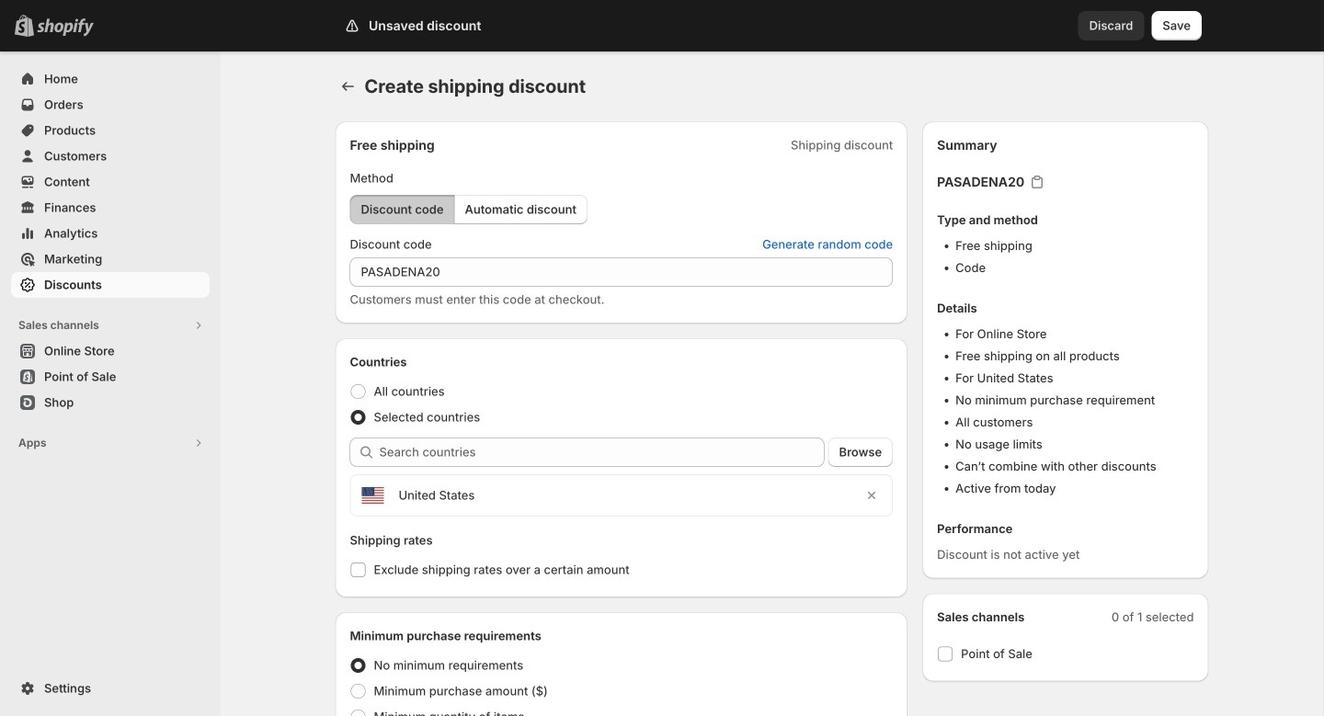 Task type: vqa. For each thing, say whether or not it's contained in the screenshot.
Shopify image
yes



Task type: locate. For each thing, give the bounding box(es) containing it.
Search countries text field
[[379, 438, 824, 467]]

None text field
[[350, 257, 893, 287]]

shopify image
[[37, 18, 94, 37]]



